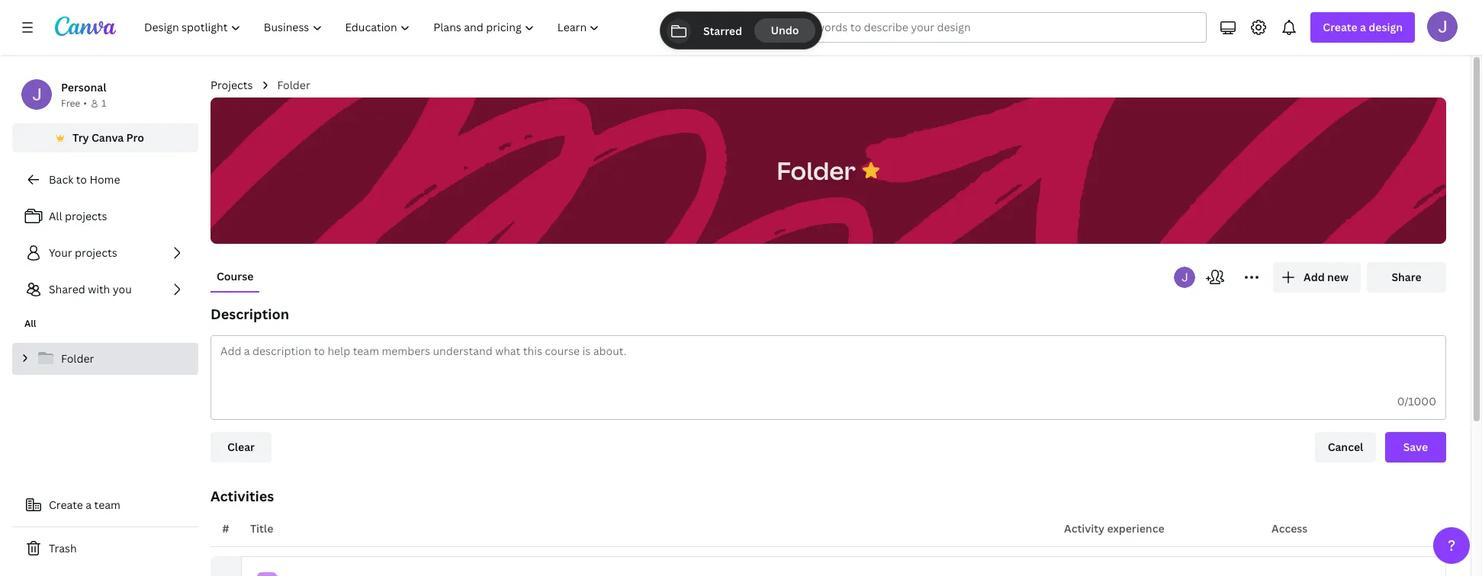 Task type: vqa. For each thing, say whether or not it's contained in the screenshot.
Designs button
no



Task type: describe. For each thing, give the bounding box(es) containing it.
all projects link
[[12, 201, 198, 232]]

create for create a team
[[49, 498, 83, 513]]

home
[[90, 172, 120, 187]]

0 out of 1,000 characters used element
[[1398, 394, 1437, 409]]

try
[[73, 130, 89, 145]]

1000
[[1409, 394, 1437, 409]]

shared
[[49, 282, 85, 297]]

add
[[1304, 270, 1325, 285]]

list containing all projects
[[12, 201, 198, 305]]

trash
[[49, 542, 77, 556]]

clear
[[227, 440, 255, 455]]

projects link
[[211, 77, 253, 94]]

/
[[1405, 394, 1409, 409]]

back to home link
[[12, 165, 198, 195]]

access
[[1272, 522, 1308, 536]]

back to home
[[49, 172, 120, 187]]

save button
[[1386, 433, 1447, 463]]

2 vertical spatial folder
[[61, 352, 94, 366]]

share
[[1392, 270, 1422, 285]]

add new
[[1304, 270, 1349, 285]]

0 horizontal spatial folder link
[[12, 343, 198, 375]]

projects
[[211, 78, 253, 92]]

starred
[[703, 23, 742, 38]]

trash link
[[12, 534, 198, 565]]

back
[[49, 172, 73, 187]]

shared with you link
[[12, 275, 198, 305]]

Add a description to help team members understand what this course is about. text field
[[211, 336, 1446, 385]]

activity
[[1064, 522, 1105, 536]]

your projects link
[[12, 238, 198, 269]]

create a team button
[[12, 491, 198, 521]]

jacob simon image
[[1428, 11, 1458, 42]]

with
[[88, 282, 110, 297]]

title
[[250, 522, 273, 536]]

try canva pro
[[73, 130, 144, 145]]

your
[[49, 246, 72, 260]]

#
[[222, 522, 229, 536]]

save
[[1404, 440, 1429, 455]]

canva
[[92, 130, 124, 145]]

create for create a design
[[1323, 20, 1358, 34]]



Task type: locate. For each thing, give the bounding box(es) containing it.
try canva pro button
[[12, 124, 198, 153]]

experience
[[1107, 522, 1165, 536]]

projects for your projects
[[75, 246, 117, 260]]

you
[[113, 282, 132, 297]]

folder link down shared with you "link"
[[12, 343, 198, 375]]

1 vertical spatial folder
[[777, 154, 856, 187]]

a inside "button"
[[86, 498, 92, 513]]

clear button
[[211, 433, 272, 463]]

1 horizontal spatial a
[[1360, 20, 1367, 34]]

create left team
[[49, 498, 83, 513]]

create a design button
[[1311, 12, 1415, 43]]

0 horizontal spatial a
[[86, 498, 92, 513]]

1 vertical spatial create
[[49, 498, 83, 513]]

folder for folder link to the right
[[277, 78, 310, 92]]

a left team
[[86, 498, 92, 513]]

top level navigation element
[[134, 12, 613, 43]]

all for all projects
[[49, 209, 62, 224]]

create a design
[[1323, 20, 1403, 34]]

create left design
[[1323, 20, 1358, 34]]

design
[[1369, 20, 1403, 34]]

status containing undo
[[661, 12, 822, 49]]

all for all
[[24, 317, 36, 330]]

share button
[[1367, 262, 1447, 293]]

a left design
[[1360, 20, 1367, 34]]

cancel button
[[1315, 433, 1376, 463]]

free
[[61, 97, 80, 110]]

pro
[[126, 130, 144, 145]]

create inside dropdown button
[[1323, 20, 1358, 34]]

add new button
[[1273, 262, 1361, 293]]

projects
[[65, 209, 107, 224], [75, 246, 117, 260]]

activities
[[211, 488, 274, 506]]

a for design
[[1360, 20, 1367, 34]]

folder button
[[769, 147, 864, 195]]

projects right your
[[75, 246, 117, 260]]

0 vertical spatial folder link
[[277, 77, 310, 94]]

personal
[[61, 80, 106, 95]]

1 horizontal spatial create
[[1323, 20, 1358, 34]]

0 vertical spatial folder
[[277, 78, 310, 92]]

a inside dropdown button
[[1360, 20, 1367, 34]]

0 vertical spatial create
[[1323, 20, 1358, 34]]

0 vertical spatial a
[[1360, 20, 1367, 34]]

•
[[83, 97, 87, 110]]

1 horizontal spatial folder link
[[277, 77, 310, 94]]

0
[[1398, 394, 1405, 409]]

activity experience
[[1064, 522, 1165, 536]]

shared with you
[[49, 282, 132, 297]]

create a team
[[49, 498, 120, 513]]

undo button
[[755, 18, 816, 43]]

0 horizontal spatial create
[[49, 498, 83, 513]]

1 vertical spatial a
[[86, 498, 92, 513]]

folder link
[[277, 77, 310, 94], [12, 343, 198, 375]]

1 vertical spatial folder link
[[12, 343, 198, 375]]

folder inside button
[[777, 154, 856, 187]]

1 horizontal spatial all
[[49, 209, 62, 224]]

create inside "button"
[[49, 498, 83, 513]]

your projects
[[49, 246, 117, 260]]

free •
[[61, 97, 87, 110]]

all inside list
[[49, 209, 62, 224]]

0 / 1000
[[1398, 394, 1437, 409]]

all projects
[[49, 209, 107, 224]]

cancel
[[1328, 440, 1364, 455]]

folder
[[277, 78, 310, 92], [777, 154, 856, 187], [61, 352, 94, 366]]

undo
[[771, 23, 799, 37]]

create
[[1323, 20, 1358, 34], [49, 498, 83, 513]]

description
[[211, 305, 289, 324]]

a
[[1360, 20, 1367, 34], [86, 498, 92, 513]]

1 horizontal spatial folder
[[277, 78, 310, 92]]

team
[[94, 498, 120, 513]]

Search search field
[[780, 13, 1177, 42]]

all
[[49, 209, 62, 224], [24, 317, 36, 330]]

status
[[661, 12, 822, 49]]

course
[[217, 269, 254, 284]]

2 horizontal spatial folder
[[777, 154, 856, 187]]

0 vertical spatial all
[[49, 209, 62, 224]]

new
[[1328, 270, 1349, 285]]

0 vertical spatial projects
[[65, 209, 107, 224]]

1
[[101, 97, 106, 110]]

list
[[12, 201, 198, 305]]

1 vertical spatial all
[[24, 317, 36, 330]]

None search field
[[750, 12, 1207, 43]]

1 vertical spatial projects
[[75, 246, 117, 260]]

projects for all projects
[[65, 209, 107, 224]]

course button
[[211, 262, 260, 291]]

folder link right "projects" link
[[277, 77, 310, 94]]

to
[[76, 172, 87, 187]]

0 horizontal spatial folder
[[61, 352, 94, 366]]

a for team
[[86, 498, 92, 513]]

projects down back to home on the top
[[65, 209, 107, 224]]

0 horizontal spatial all
[[24, 317, 36, 330]]

folder for folder button
[[777, 154, 856, 187]]



